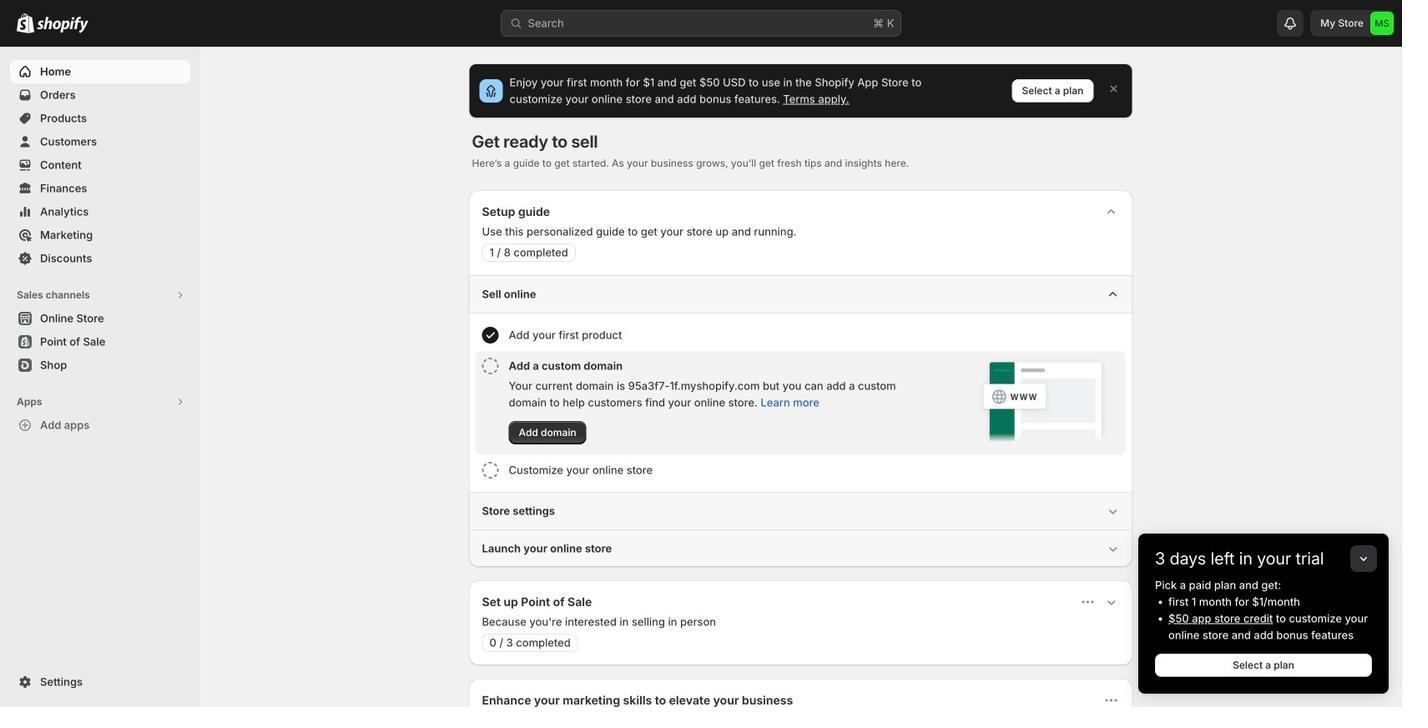 Task type: vqa. For each thing, say whether or not it's contained in the screenshot.
Guide categories group
yes



Task type: locate. For each thing, give the bounding box(es) containing it.
my store image
[[1371, 12, 1394, 35]]

sell online group
[[469, 276, 1133, 493]]

0 horizontal spatial shopify image
[[17, 13, 34, 33]]

mark add a custom domain as done image
[[482, 358, 499, 375]]

1 horizontal spatial shopify image
[[37, 16, 88, 33]]

add a custom domain group
[[475, 351, 1127, 455]]

customize your online store group
[[475, 456, 1127, 486]]

shopify image
[[17, 13, 34, 33], [37, 16, 88, 33]]

guide categories group
[[469, 276, 1133, 568]]



Task type: describe. For each thing, give the bounding box(es) containing it.
mark add your first product as not done image
[[482, 327, 499, 344]]

mark customize your online store as done image
[[482, 463, 499, 479]]

add your first product group
[[475, 321, 1127, 351]]

setup guide region
[[469, 190, 1133, 568]]



